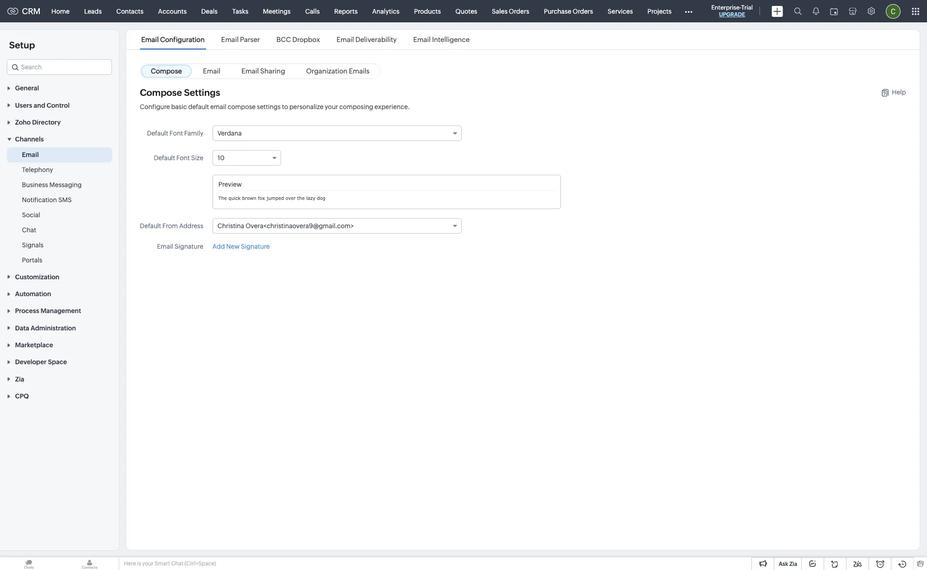 Task type: describe. For each thing, give the bounding box(es) containing it.
management
[[41, 308, 81, 315]]

add
[[212, 243, 225, 251]]

email for email parser
[[221, 36, 239, 43]]

calls link
[[298, 0, 327, 22]]

accounts
[[158, 8, 187, 15]]

reports
[[334, 8, 358, 15]]

1 horizontal spatial chat
[[171, 561, 183, 568]]

notification
[[22, 197, 57, 204]]

marketplace
[[15, 342, 53, 349]]

calls
[[305, 8, 320, 15]]

crm link
[[7, 6, 40, 16]]

configure basic default email compose settings to personalize your composing experience.
[[140, 103, 410, 111]]

chat inside channels region
[[22, 227, 36, 234]]

1 horizontal spatial your
[[325, 103, 338, 111]]

ask
[[779, 562, 788, 568]]

cpq
[[15, 393, 29, 401]]

bcc
[[276, 36, 291, 43]]

customization
[[15, 274, 59, 281]]

signals link
[[22, 241, 44, 250]]

search image
[[794, 7, 802, 15]]

signals
[[22, 242, 44, 249]]

default from address
[[140, 223, 203, 230]]

create menu image
[[772, 6, 783, 17]]

channels region
[[0, 148, 119, 269]]

email configuration
[[141, 36, 205, 43]]

email for email configuration
[[141, 36, 159, 43]]

email sharing
[[241, 67, 285, 75]]

quotes
[[455, 8, 477, 15]]

basic
[[171, 103, 187, 111]]

bcc dropbox link
[[275, 36, 321, 43]]

composing
[[339, 103, 373, 111]]

projects link
[[640, 0, 679, 22]]

christina
[[218, 223, 244, 230]]

over
[[286, 196, 296, 201]]

email inside channels region
[[22, 151, 39, 159]]

email
[[210, 103, 226, 111]]

from
[[162, 223, 178, 230]]

enterprise-
[[711, 4, 741, 11]]

quick
[[228, 196, 241, 201]]

portals
[[22, 257, 42, 264]]

compose for compose settings
[[140, 87, 182, 98]]

email deliverability link
[[335, 36, 398, 43]]

analytics link
[[365, 0, 407, 22]]

lazy
[[306, 196, 315, 201]]

reports link
[[327, 0, 365, 22]]

developer space
[[15, 359, 67, 366]]

1 vertical spatial your
[[142, 561, 154, 568]]

search element
[[789, 0, 807, 22]]

new
[[226, 243, 240, 251]]

zoho directory
[[15, 119, 61, 126]]

add new signature
[[212, 243, 270, 251]]

leads
[[84, 8, 102, 15]]

sales orders link
[[485, 0, 537, 22]]

list containing email configuration
[[133, 30, 478, 49]]

email configuration link
[[140, 36, 206, 43]]

zoho directory button
[[0, 114, 119, 131]]

family
[[184, 130, 203, 137]]

ask zia
[[779, 562, 797, 568]]

settings
[[184, 87, 220, 98]]

signals image
[[813, 7, 819, 15]]

tasks link
[[225, 0, 256, 22]]

general button
[[0, 80, 119, 97]]

1 signature from the left
[[175, 243, 203, 251]]

services
[[608, 8, 633, 15]]

default
[[188, 103, 209, 111]]

services link
[[600, 0, 640, 22]]

10 field
[[212, 150, 281, 166]]

process management
[[15, 308, 81, 315]]

meetings link
[[256, 0, 298, 22]]

Verdana field
[[212, 126, 461, 141]]

crm
[[22, 6, 40, 16]]

0 vertical spatial email link
[[193, 65, 230, 78]]

zoho
[[15, 119, 31, 126]]

bcc dropbox
[[276, 36, 320, 43]]

developer
[[15, 359, 47, 366]]

business
[[22, 182, 48, 189]]

email sharing link
[[232, 65, 295, 78]]

tasks
[[232, 8, 248, 15]]

organization emails
[[306, 67, 370, 75]]

portals link
[[22, 256, 42, 265]]

create menu element
[[766, 0, 789, 22]]

1 vertical spatial email link
[[22, 151, 39, 160]]

experience.
[[375, 103, 410, 111]]

upgrade
[[719, 11, 745, 18]]

default font family
[[147, 130, 203, 137]]

business messaging
[[22, 182, 82, 189]]

accounts link
[[151, 0, 194, 22]]

leads link
[[77, 0, 109, 22]]

the
[[297, 196, 305, 201]]

organization
[[306, 67, 347, 75]]

to
[[282, 103, 288, 111]]

projects
[[648, 8, 672, 15]]

Other Modules field
[[679, 4, 699, 19]]

automation
[[15, 291, 51, 298]]

deals link
[[194, 0, 225, 22]]

overa<christinaovera9@gmail.com>
[[246, 223, 354, 230]]

telephony
[[22, 167, 53, 174]]

profile element
[[880, 0, 906, 22]]

and
[[34, 102, 45, 109]]



Task type: locate. For each thing, give the bounding box(es) containing it.
signature right new
[[241, 243, 270, 251]]

signals element
[[807, 0, 825, 22]]

your left 'composing'
[[325, 103, 338, 111]]

chat right smart
[[171, 561, 183, 568]]

Search text field
[[7, 60, 112, 75]]

default font size
[[154, 155, 203, 162]]

telephony link
[[22, 166, 53, 175]]

0 vertical spatial compose
[[151, 67, 182, 75]]

email inside email sharing link
[[241, 67, 259, 75]]

2 vertical spatial default
[[140, 223, 161, 230]]

your right 'is'
[[142, 561, 154, 568]]

default for default font size
[[154, 155, 175, 162]]

email inside email link
[[203, 67, 220, 75]]

business messaging link
[[22, 181, 82, 190]]

general
[[15, 85, 39, 92]]

compose
[[228, 103, 256, 111]]

0 vertical spatial font
[[169, 130, 183, 137]]

1 vertical spatial font
[[176, 155, 190, 162]]

orders for purchase orders
[[573, 8, 593, 15]]

0 horizontal spatial chat
[[22, 227, 36, 234]]

email for the topmost email link
[[203, 67, 220, 75]]

1 horizontal spatial email link
[[193, 65, 230, 78]]

marketplace button
[[0, 337, 119, 354]]

chats image
[[0, 558, 58, 571]]

1 vertical spatial default
[[154, 155, 175, 162]]

email intelligence
[[413, 36, 470, 43]]

1 vertical spatial compose
[[140, 87, 182, 98]]

emails
[[349, 67, 370, 75]]

space
[[48, 359, 67, 366]]

compose up configure
[[140, 87, 182, 98]]

deals
[[201, 8, 218, 15]]

home link
[[44, 0, 77, 22]]

users
[[15, 102, 32, 109]]

chat down social link
[[22, 227, 36, 234]]

chat
[[22, 227, 36, 234], [171, 561, 183, 568]]

0 horizontal spatial email link
[[22, 151, 39, 160]]

email for email deliverability
[[337, 36, 354, 43]]

contacts
[[116, 8, 143, 15]]

meetings
[[263, 8, 291, 15]]

0 horizontal spatial orders
[[509, 8, 529, 15]]

profile image
[[886, 4, 901, 19]]

size
[[191, 155, 203, 162]]

users and control
[[15, 102, 70, 109]]

default down configure
[[147, 130, 168, 137]]

1 vertical spatial chat
[[171, 561, 183, 568]]

process management button
[[0, 303, 119, 320]]

email parser link
[[220, 36, 261, 43]]

0 vertical spatial your
[[325, 103, 338, 111]]

None field
[[7, 59, 112, 75]]

0 horizontal spatial signature
[[175, 243, 203, 251]]

1 horizontal spatial signature
[[241, 243, 270, 251]]

notification sms link
[[22, 196, 72, 205]]

configure
[[140, 103, 170, 111]]

orders inside 'link'
[[509, 8, 529, 15]]

social
[[22, 212, 40, 219]]

email link up settings
[[193, 65, 230, 78]]

email up settings
[[203, 67, 220, 75]]

0 vertical spatial default
[[147, 130, 168, 137]]

dropbox
[[292, 36, 320, 43]]

calendar image
[[830, 8, 838, 15]]

font left family
[[169, 130, 183, 137]]

1 horizontal spatial zia
[[789, 562, 797, 568]]

sharing
[[260, 67, 285, 75]]

2 orders from the left
[[573, 8, 593, 15]]

orders right purchase
[[573, 8, 593, 15]]

channels
[[15, 136, 44, 143]]

email left parser
[[221, 36, 239, 43]]

email for email intelligence
[[413, 36, 431, 43]]

orders for sales orders
[[509, 8, 529, 15]]

email
[[141, 36, 159, 43], [221, 36, 239, 43], [337, 36, 354, 43], [413, 36, 431, 43], [203, 67, 220, 75], [241, 67, 259, 75], [22, 151, 39, 159], [157, 243, 173, 251]]

home
[[51, 8, 70, 15]]

0 horizontal spatial zia
[[15, 376, 24, 383]]

email down the reports
[[337, 36, 354, 43]]

email down the products
[[413, 36, 431, 43]]

smart
[[155, 561, 170, 568]]

email intelligence link
[[412, 36, 471, 43]]

compose up compose settings
[[151, 67, 182, 75]]

email down channels
[[22, 151, 39, 159]]

email for email signature
[[157, 243, 173, 251]]

purchase orders link
[[537, 0, 600, 22]]

0 vertical spatial chat
[[22, 227, 36, 234]]

default for default font family
[[147, 130, 168, 137]]

setup
[[9, 40, 35, 50]]

contacts image
[[61, 558, 118, 571]]

email deliverability
[[337, 36, 397, 43]]

compose link
[[141, 65, 192, 78]]

intelligence
[[432, 36, 470, 43]]

dog
[[317, 196, 325, 201]]

zia up cpq
[[15, 376, 24, 383]]

preview
[[218, 181, 242, 188]]

christina overa<christinaovera9@gmail.com>
[[218, 223, 354, 230]]

email parser
[[221, 36, 260, 43]]

automation button
[[0, 286, 119, 303]]

messaging
[[49, 182, 82, 189]]

deliverability
[[355, 36, 397, 43]]

trial
[[741, 4, 753, 11]]

zia inside zia dropdown button
[[15, 376, 24, 383]]

chat link
[[22, 226, 36, 235]]

1 vertical spatial zia
[[789, 562, 797, 568]]

fox
[[258, 196, 265, 201]]

personalize
[[289, 103, 323, 111]]

zia right ask at bottom right
[[789, 562, 797, 568]]

email link
[[193, 65, 230, 78], [22, 151, 39, 160]]

parser
[[240, 36, 260, 43]]

default down default font family
[[154, 155, 175, 162]]

the quick brown fox jumped over the lazy dog
[[218, 196, 325, 201]]

list
[[133, 30, 478, 49]]

orders
[[509, 8, 529, 15], [573, 8, 593, 15]]

1 orders from the left
[[509, 8, 529, 15]]

(ctrl+space)
[[184, 561, 216, 568]]

email link down channels
[[22, 151, 39, 160]]

data administration
[[15, 325, 76, 332]]

the
[[218, 196, 227, 201]]

default left the from
[[140, 223, 161, 230]]

compose for compose
[[151, 67, 182, 75]]

font left size
[[176, 155, 190, 162]]

email left configuration
[[141, 36, 159, 43]]

compose settings
[[140, 87, 220, 98]]

font for size
[[176, 155, 190, 162]]

configuration
[[160, 36, 205, 43]]

your
[[325, 103, 338, 111], [142, 561, 154, 568]]

email for email sharing
[[241, 67, 259, 75]]

zia button
[[0, 371, 119, 388]]

products
[[414, 8, 441, 15]]

2 signature from the left
[[241, 243, 270, 251]]

sms
[[58, 197, 72, 204]]

help
[[892, 88, 906, 96]]

Christina Overa<christinaovera9@gmail.com> field
[[212, 219, 461, 234]]

email left sharing
[[241, 67, 259, 75]]

email down the from
[[157, 243, 173, 251]]

1 horizontal spatial orders
[[573, 8, 593, 15]]

0 vertical spatial zia
[[15, 376, 24, 383]]

default for default from address
[[140, 223, 161, 230]]

orders right sales
[[509, 8, 529, 15]]

10
[[218, 155, 225, 162]]

email signature
[[157, 243, 203, 251]]

data administration button
[[0, 320, 119, 337]]

developer space button
[[0, 354, 119, 371]]

signature down address
[[175, 243, 203, 251]]

font for family
[[169, 130, 183, 137]]

compose
[[151, 67, 182, 75], [140, 87, 182, 98]]

0 horizontal spatial your
[[142, 561, 154, 568]]



Task type: vqa. For each thing, say whether or not it's contained in the screenshot.
Created By
no



